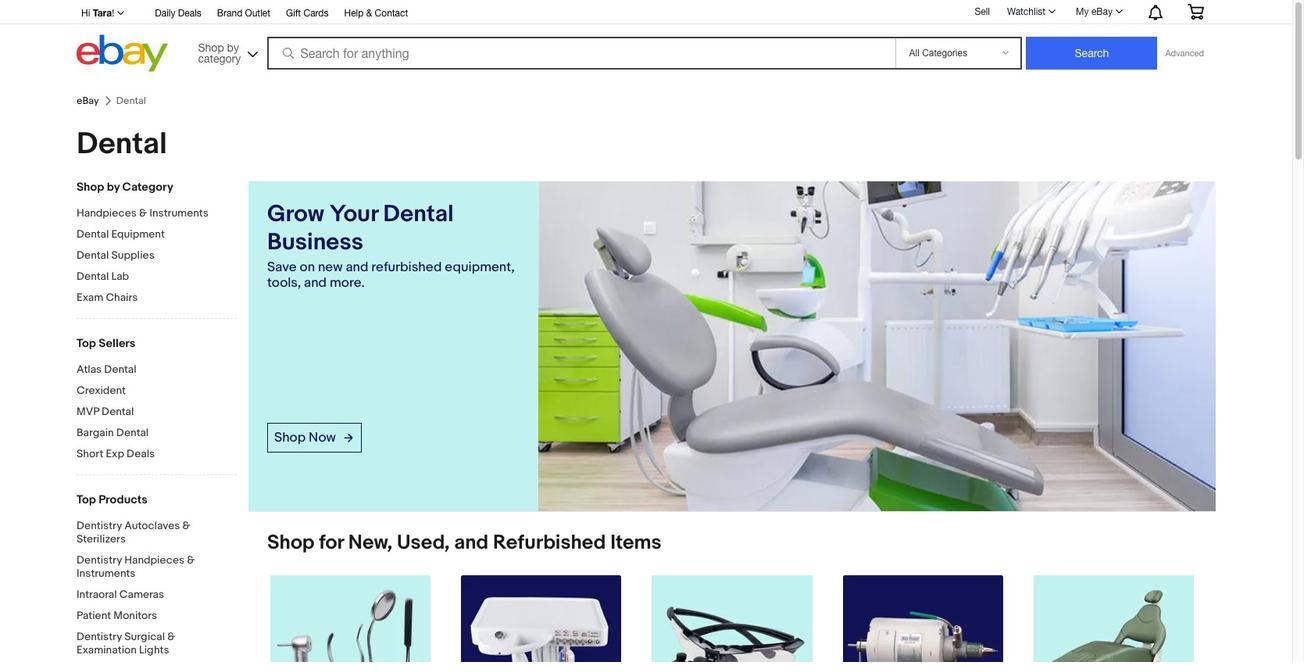 Task type: describe. For each thing, give the bounding box(es) containing it.
daily
[[155, 8, 175, 19]]

my
[[1076, 6, 1089, 17]]

watchlist link
[[999, 2, 1063, 21]]

dental equipment link
[[77, 227, 237, 242]]

brand outlet
[[217, 8, 270, 19]]

help
[[344, 8, 364, 19]]

dental left supplies
[[77, 249, 109, 262]]

hi
[[81, 8, 90, 19]]

supplies
[[111, 249, 155, 262]]

shop for shop now
[[274, 430, 306, 445]]

handpieces inside the dentistry autoclaves & sterilizers dentistry handpieces & instruments intraoral cameras patient monitors dentistry surgical & examination lights
[[124, 553, 185, 567]]

gift cards link
[[286, 5, 329, 23]]

!
[[112, 8, 114, 19]]

patient
[[77, 609, 111, 622]]

cameras
[[119, 588, 164, 601]]

chairs
[[106, 291, 138, 304]]

equipment
[[111, 227, 165, 241]]

handpieces & instruments dental equipment dental supplies dental lab exam chairs
[[77, 206, 209, 304]]

bargain dental link
[[77, 426, 237, 441]]

gift cards
[[286, 8, 329, 19]]

bargain
[[77, 426, 114, 439]]

sterilizers
[[77, 532, 126, 546]]

now
[[309, 430, 336, 445]]

handpieces inside handpieces & instruments dental equipment dental supplies dental lab exam chairs
[[77, 206, 137, 220]]

new,
[[348, 531, 393, 555]]

shop for shop by category
[[77, 180, 104, 195]]

3 dentistry from the top
[[77, 630, 122, 643]]

products
[[99, 492, 148, 507]]

grow
[[267, 200, 324, 228]]

watchlist
[[1008, 6, 1046, 17]]

none submit inside shop by category banner
[[1027, 37, 1158, 70]]

1 horizontal spatial and
[[346, 260, 368, 275]]

dental down the crexident at left bottom
[[102, 405, 134, 418]]

sellers
[[99, 336, 136, 351]]

my ebay link
[[1068, 2, 1130, 21]]

used,
[[397, 531, 450, 555]]

surgical
[[124, 630, 165, 643]]

dental lab link
[[77, 270, 237, 285]]

more.
[[330, 275, 365, 291]]

business
[[267, 228, 364, 256]]

cards
[[304, 8, 329, 19]]

lights
[[139, 643, 169, 657]]

mvp dental link
[[77, 405, 237, 420]]

dentistry surgical & examination lights link
[[77, 630, 237, 658]]

dental inside grow your dental business save on new and refurbished equipment, tools, and more.
[[383, 200, 454, 228]]

category
[[122, 180, 173, 195]]

dental supplies link
[[77, 249, 237, 263]]

intraoral cameras link
[[77, 588, 237, 603]]

deals inside atlas dental crexident mvp dental bargain dental short exp deals
[[127, 447, 155, 460]]

handpieces & instruments link
[[77, 206, 237, 221]]

shop by category button
[[191, 35, 261, 68]]

instruments inside handpieces & instruments dental equipment dental supplies dental lab exam chairs
[[150, 206, 209, 220]]

& down patient monitors link on the bottom
[[167, 630, 175, 643]]

shop for shop for new, used, and refurbished items
[[267, 531, 315, 555]]

Search for anything text field
[[269, 38, 893, 68]]

daily deals link
[[155, 5, 202, 23]]

shop now
[[274, 430, 336, 445]]

your shopping cart image
[[1187, 4, 1205, 20]]

advanced
[[1166, 48, 1205, 58]]

mvp
[[77, 405, 99, 418]]

sell
[[975, 6, 990, 17]]

patient monitors link
[[77, 609, 237, 624]]

my ebay
[[1076, 6, 1113, 17]]

monitors
[[114, 609, 157, 622]]

shop by category
[[77, 180, 173, 195]]

refurbished
[[371, 260, 442, 275]]

dental main content
[[64, 88, 1229, 662]]

brand
[[217, 8, 243, 19]]

by for category
[[227, 41, 239, 54]]

dental left equipment
[[77, 227, 109, 241]]

exam chairs link
[[77, 291, 237, 306]]

dentistry autoclaves & sterilizers link
[[77, 519, 237, 547]]

save
[[267, 260, 297, 275]]

0 horizontal spatial and
[[304, 275, 327, 291]]

short exp deals link
[[77, 447, 237, 462]]

grow your dental business save on new and refurbished equipment, tools, and more.
[[267, 200, 515, 291]]



Task type: vqa. For each thing, say whether or not it's contained in the screenshot.


Task type: locate. For each thing, give the bounding box(es) containing it.
dentistry down sterilizers
[[77, 553, 122, 567]]

2 dentistry from the top
[[77, 553, 122, 567]]

1 top from the top
[[77, 336, 96, 351]]

top sellers
[[77, 336, 136, 351]]

ebay inside dental main content
[[77, 95, 99, 107]]

0 vertical spatial deals
[[178, 8, 202, 19]]

top left products
[[77, 492, 96, 507]]

contact
[[375, 8, 408, 19]]

1 horizontal spatial ebay
[[1092, 6, 1113, 17]]

&
[[366, 8, 372, 19], [139, 206, 147, 220], [182, 519, 190, 532], [187, 553, 195, 567], [167, 630, 175, 643]]

0 vertical spatial ebay
[[1092, 6, 1113, 17]]

crexident
[[77, 384, 126, 397]]

gift
[[286, 8, 301, 19]]

top
[[77, 336, 96, 351], [77, 492, 96, 507]]

0 horizontal spatial by
[[107, 180, 120, 195]]

0 vertical spatial by
[[227, 41, 239, 54]]

by for category
[[107, 180, 120, 195]]

instruments up intraoral
[[77, 567, 136, 580]]

None submit
[[1027, 37, 1158, 70]]

dental up shop by category
[[77, 126, 167, 163]]

by inside dental main content
[[107, 180, 120, 195]]

& up equipment
[[139, 206, 147, 220]]

tools,
[[267, 275, 301, 291]]

deals right exp
[[127, 447, 155, 460]]

atlas dental crexident mvp dental bargain dental short exp deals
[[77, 363, 155, 460]]

exp
[[106, 447, 124, 460]]

ebay link
[[77, 95, 99, 107]]

for
[[319, 531, 344, 555]]

category
[[198, 52, 241, 64]]

dental up exam
[[77, 270, 109, 283]]

dentistry down top products
[[77, 519, 122, 532]]

dentistry down patient at the left
[[77, 630, 122, 643]]

top products
[[77, 492, 148, 507]]

ebay
[[1092, 6, 1113, 17], [77, 95, 99, 107]]

daily deals
[[155, 8, 202, 19]]

handpieces down shop by category
[[77, 206, 137, 220]]

0 vertical spatial dentistry
[[77, 519, 122, 532]]

intraoral
[[77, 588, 117, 601]]

dental
[[77, 126, 167, 163], [383, 200, 454, 228], [77, 227, 109, 241], [77, 249, 109, 262], [77, 270, 109, 283], [104, 363, 136, 376], [102, 405, 134, 418], [116, 426, 149, 439]]

instruments inside the dentistry autoclaves & sterilizers dentistry handpieces & instruments intraoral cameras patient monitors dentistry surgical & examination lights
[[77, 567, 136, 580]]

shop inside shop by category
[[198, 41, 224, 54]]

shop by category banner
[[73, 0, 1216, 76]]

shop for new, used, and refurbished items
[[267, 531, 662, 555]]

0 horizontal spatial instruments
[[77, 567, 136, 580]]

crexident link
[[77, 384, 237, 399]]

instruments up the dental equipment "link"
[[150, 206, 209, 220]]

dental up refurbished
[[383, 200, 454, 228]]

0 horizontal spatial deals
[[127, 447, 155, 460]]

0 vertical spatial handpieces
[[77, 206, 137, 220]]

1 vertical spatial handpieces
[[124, 553, 185, 567]]

advanced link
[[1158, 38, 1212, 69]]

& right autoclaves
[[182, 519, 190, 532]]

instruments
[[150, 206, 209, 220], [77, 567, 136, 580]]

list inside dental main content
[[249, 575, 1216, 662]]

outlet
[[245, 8, 270, 19]]

dentistry autoclaves & sterilizers dentistry handpieces & instruments intraoral cameras patient monitors dentistry surgical & examination lights
[[77, 519, 195, 657]]

1 vertical spatial instruments
[[77, 567, 136, 580]]

grow your dental business image
[[539, 181, 1216, 512]]

tara
[[93, 7, 112, 19]]

account navigation
[[73, 0, 1216, 24]]

1 horizontal spatial instruments
[[150, 206, 209, 220]]

1 vertical spatial top
[[77, 492, 96, 507]]

2 vertical spatial dentistry
[[77, 630, 122, 643]]

1 horizontal spatial deals
[[178, 8, 202, 19]]

short
[[77, 447, 103, 460]]

1 vertical spatial ebay
[[77, 95, 99, 107]]

exam
[[77, 291, 103, 304]]

on
[[300, 260, 315, 275]]

shop for shop by category
[[198, 41, 224, 54]]

& down dentistry autoclaves & sterilizers link
[[187, 553, 195, 567]]

new
[[318, 260, 343, 275]]

2 horizontal spatial and
[[454, 531, 489, 555]]

items
[[611, 531, 662, 555]]

equipment,
[[445, 260, 515, 275]]

shop now link
[[267, 423, 362, 452]]

atlas
[[77, 363, 102, 376]]

1 horizontal spatial by
[[227, 41, 239, 54]]

handpieces down dentistry autoclaves & sterilizers link
[[124, 553, 185, 567]]

top for top products
[[77, 492, 96, 507]]

shop by category
[[198, 41, 241, 64]]

dental up exp
[[116, 426, 149, 439]]

list
[[249, 575, 1216, 662]]

by left category
[[107, 180, 120, 195]]

shop left now
[[274, 430, 306, 445]]

lab
[[111, 270, 129, 283]]

top for top sellers
[[77, 336, 96, 351]]

by
[[227, 41, 239, 54], [107, 180, 120, 195]]

and right "used,"
[[454, 531, 489, 555]]

deals
[[178, 8, 202, 19], [127, 447, 155, 460]]

0 horizontal spatial ebay
[[77, 95, 99, 107]]

1 vertical spatial dentistry
[[77, 553, 122, 567]]

examination
[[77, 643, 137, 657]]

shop left for
[[267, 531, 315, 555]]

and right tools,
[[304, 275, 327, 291]]

1 dentistry from the top
[[77, 519, 122, 532]]

help & contact
[[344, 8, 408, 19]]

brand outlet link
[[217, 5, 270, 23]]

& inside handpieces & instruments dental equipment dental supplies dental lab exam chairs
[[139, 206, 147, 220]]

0 vertical spatial top
[[77, 336, 96, 351]]

handpieces
[[77, 206, 137, 220], [124, 553, 185, 567]]

1 vertical spatial by
[[107, 180, 120, 195]]

top up the atlas
[[77, 336, 96, 351]]

shop left category
[[77, 180, 104, 195]]

by inside shop by category
[[227, 41, 239, 54]]

sell link
[[968, 6, 997, 17]]

and right new
[[346, 260, 368, 275]]

2 top from the top
[[77, 492, 96, 507]]

by down brand
[[227, 41, 239, 54]]

atlas dental link
[[77, 363, 237, 378]]

autoclaves
[[124, 519, 180, 532]]

help & contact link
[[344, 5, 408, 23]]

ebay inside my ebay link
[[1092, 6, 1113, 17]]

your
[[330, 200, 378, 228]]

1 vertical spatial deals
[[127, 447, 155, 460]]

and
[[346, 260, 368, 275], [304, 275, 327, 291], [454, 531, 489, 555]]

hi tara !
[[81, 7, 114, 19]]

& right help
[[366, 8, 372, 19]]

dentistry handpieces & instruments link
[[77, 553, 237, 582]]

deals inside account navigation
[[178, 8, 202, 19]]

& inside account navigation
[[366, 8, 372, 19]]

dentistry
[[77, 519, 122, 532], [77, 553, 122, 567], [77, 630, 122, 643]]

deals right daily
[[178, 8, 202, 19]]

dental down sellers at the left bottom of the page
[[104, 363, 136, 376]]

0 vertical spatial instruments
[[150, 206, 209, 220]]

refurbished
[[493, 531, 606, 555]]

shop down brand
[[198, 41, 224, 54]]



